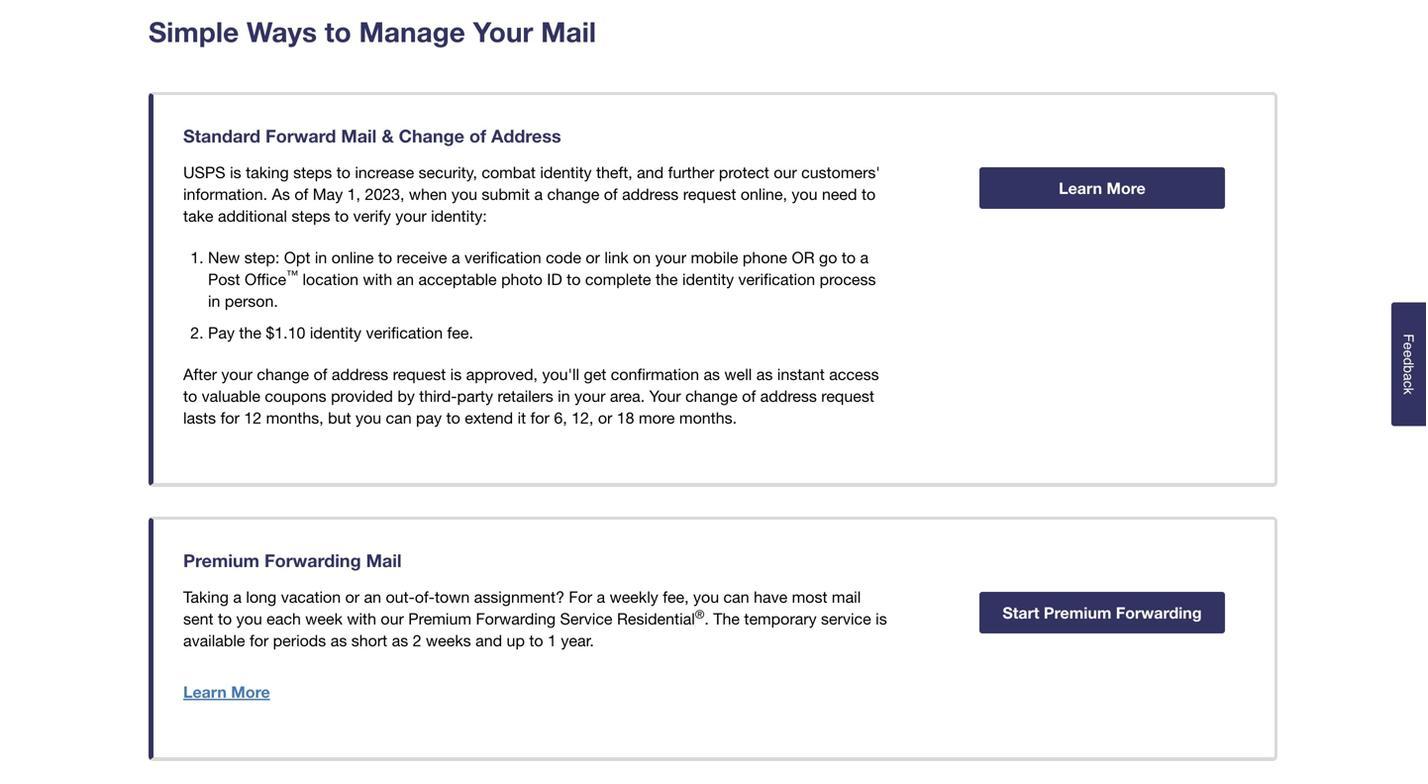 Task type: describe. For each thing, give the bounding box(es) containing it.
most
[[792, 588, 828, 607]]

start premium forwarding
[[1003, 604, 1203, 623]]

additional
[[218, 207, 287, 226]]

increase
[[355, 163, 414, 182]]

but
[[328, 409, 351, 428]]

combat
[[482, 163, 536, 182]]

2 horizontal spatial for
[[531, 409, 550, 428]]

long
[[246, 588, 277, 607]]

to right ways
[[325, 15, 352, 48]]

service
[[822, 610, 872, 629]]

code
[[546, 248, 582, 267]]

opt
[[284, 248, 311, 267]]

take
[[183, 207, 214, 226]]

further
[[668, 163, 715, 182]]

2023,
[[365, 185, 405, 204]]

information.
[[183, 185, 268, 204]]

party
[[457, 387, 493, 406]]

usps is taking steps to increase security, combat identity theft, and further protect our customers' information. as of may 1, 2023, when you submit a change of address request online, you need to take additional steps to verify your identity:
[[183, 163, 881, 226]]

our inside the taking a long vacation or an out-of-town assignment? for a weekly fee, you can have most mail sent to you each week with our premium forwarding service residential
[[381, 610, 404, 629]]

as down week
[[331, 632, 347, 651]]

premium inside the taking a long vacation or an out-of-town assignment? for a weekly fee, you can have most mail sent to you each week with our premium forwarding service residential
[[409, 610, 472, 629]]

periods
[[273, 632, 326, 651]]

you down long
[[236, 610, 262, 629]]

of-
[[415, 588, 435, 607]]

0 horizontal spatial for
[[221, 409, 240, 428]]

person.
[[225, 292, 278, 311]]

taking
[[246, 163, 289, 182]]

a inside 'usps is taking steps to increase security, combat identity theft, and further protect our customers' information. as of may 1, 2023, when you submit a change of address request online, you need to take additional steps to verify your identity:'
[[535, 185, 543, 204]]

process
[[820, 270, 876, 289]]

taking a long vacation or an out-of-town assignment? for a weekly fee, you can have most mail sent to you each week with our premium forwarding service residential
[[183, 588, 861, 629]]

mail
[[832, 588, 861, 607]]

of down well
[[742, 387, 756, 406]]

usps
[[183, 163, 226, 182]]

f
[[1402, 334, 1418, 343]]

and inside . the temporary service is available for periods as short as 2 weeks and up to 1 year.
[[476, 632, 503, 651]]

of up coupons
[[314, 365, 327, 384]]

after your change of address request is approved, you'll get confirmation as well as instant access to valuable coupons provided by third-party retailers in your area. your change of address request lasts for 12 months, but you can pay to extend it for 6, 12, or 18 more months.
[[183, 365, 880, 428]]

submit
[[482, 185, 530, 204]]

premium forwarding mail
[[183, 550, 402, 572]]

to inside location with an acceptable photo id to complete the identity verification process in person.
[[567, 270, 581, 289]]

or
[[792, 248, 815, 267]]

.
[[705, 610, 709, 629]]

0 horizontal spatial the
[[239, 324, 262, 343]]

or inside after your change of address request is approved, you'll get confirmation as well as instant access to valuable coupons provided by third-party retailers in your area. your change of address request lasts for 12 months, but you can pay to extend it for 6, 12, or 18 more months.
[[598, 409, 613, 428]]

photo
[[501, 270, 543, 289]]

simple ways to manage your mail
[[149, 15, 597, 48]]

online,
[[741, 185, 788, 204]]

identity inside location with an acceptable photo id to complete the identity verification process in person.
[[683, 270, 734, 289]]

c
[[1402, 381, 1418, 388]]

a right the for
[[597, 588, 606, 607]]

standard
[[183, 125, 261, 147]]

and inside 'usps is taking steps to increase security, combat identity theft, and further protect our customers' information. as of may 1, 2023, when you submit a change of address request online, you need to take additional steps to verify your identity:'
[[637, 163, 664, 182]]

available
[[183, 632, 245, 651]]

to inside . the temporary service is available for periods as short as 2 weeks and up to 1 year.
[[530, 632, 544, 651]]

can inside the taking a long vacation or an out-of-town assignment? for a weekly fee, you can have most mail sent to you each week with our premium forwarding service residential
[[724, 588, 750, 607]]

get
[[584, 365, 607, 384]]

in inside after your change of address request is approved, you'll get confirmation as well as instant access to valuable coupons provided by third-party retailers in your area. your change of address request lasts for 12 months, but you can pay to extend it for 6, 12, or 18 more months.
[[558, 387, 570, 406]]

theft,
[[597, 163, 633, 182]]

with inside the taking a long vacation or an out-of-town assignment? for a weekly fee, you can have most mail sent to you each week with our premium forwarding service residential
[[347, 610, 377, 629]]

more
[[639, 409, 675, 428]]

forwarding inside the taking a long vacation or an out-of-town assignment? for a weekly fee, you can have most mail sent to you each week with our premium forwarding service residential
[[476, 610, 556, 629]]

customers'
[[802, 163, 881, 182]]

2 horizontal spatial change
[[686, 387, 738, 406]]

as left well
[[704, 365, 720, 384]]

is inside after your change of address request is approved, you'll get confirmation as well as instant access to valuable coupons provided by third-party retailers in your area. your change of address request lasts for 12 months, but you can pay to extend it for 6, 12, or 18 more months.
[[451, 365, 462, 384]]

6,
[[554, 409, 567, 428]]

0 horizontal spatial premium
[[183, 550, 260, 572]]

to down 1,
[[335, 207, 349, 226]]

0 horizontal spatial identity
[[310, 324, 362, 343]]

provided
[[331, 387, 393, 406]]

b
[[1402, 366, 1418, 374]]

week
[[305, 610, 343, 629]]

short
[[352, 632, 388, 651]]

as right well
[[757, 365, 773, 384]]

2 vertical spatial request
[[822, 387, 875, 406]]

in inside new step: opt in online to receive a verification code or link on your mobile phone or go to a post office
[[315, 248, 327, 267]]

manage
[[359, 15, 466, 48]]

a left long
[[233, 588, 242, 607]]

. the temporary service is available for periods as short as 2 weeks and up to 1 year.
[[183, 610, 888, 651]]

0 vertical spatial steps
[[293, 163, 332, 182]]

may
[[313, 185, 343, 204]]

start
[[1003, 604, 1040, 623]]

1 vertical spatial request
[[393, 365, 446, 384]]

you up the identity:
[[452, 185, 478, 204]]

vacation
[[281, 588, 341, 607]]

a up "process"
[[861, 248, 869, 267]]

area.
[[610, 387, 645, 406]]

approved,
[[466, 365, 538, 384]]

start premium forwarding link
[[980, 593, 1226, 634]]

coupons
[[265, 387, 327, 406]]

2 horizontal spatial premium
[[1044, 604, 1112, 623]]

in inside location with an acceptable photo id to complete the identity verification process in person.
[[208, 292, 220, 311]]

online
[[332, 248, 374, 267]]

learn more for right learn more link
[[1059, 179, 1146, 198]]

learn for the leftmost learn more link
[[183, 683, 227, 702]]

step:
[[244, 248, 280, 267]]

office
[[245, 270, 287, 289]]

out-
[[386, 588, 415, 607]]

2 horizontal spatial address
[[761, 387, 817, 406]]

residential
[[617, 610, 695, 629]]

mail for premium forwarding mail
[[366, 550, 402, 572]]

fee,
[[663, 588, 689, 607]]

valuable
[[202, 387, 261, 406]]

d
[[1402, 358, 1418, 366]]

your inside after your change of address request is approved, you'll get confirmation as well as instant access to valuable coupons provided by third-party retailers in your area. your change of address request lasts for 12 months, but you can pay to extend it for 6, 12, or 18 more months.
[[650, 387, 681, 406]]

town
[[435, 588, 470, 607]]

&
[[382, 125, 394, 147]]

address inside 'usps is taking steps to increase security, combat identity theft, and further protect our customers' information. as of may 1, 2023, when you submit a change of address request online, you need to take additional steps to verify your identity:'
[[622, 185, 679, 204]]

up
[[507, 632, 525, 651]]

your down get
[[575, 387, 606, 406]]

it
[[518, 409, 526, 428]]

forward
[[266, 125, 336, 147]]

you'll
[[542, 365, 580, 384]]

lasts
[[183, 409, 216, 428]]



Task type: locate. For each thing, give the bounding box(es) containing it.
0 vertical spatial learn more link
[[980, 168, 1226, 209]]

well
[[725, 365, 752, 384]]

acceptable
[[419, 270, 497, 289]]

0 vertical spatial learn more
[[1059, 179, 1146, 198]]

0 horizontal spatial our
[[381, 610, 404, 629]]

2 vertical spatial is
[[876, 610, 888, 629]]

or left the link
[[586, 248, 600, 267]]

is
[[230, 163, 241, 182], [451, 365, 462, 384], [876, 610, 888, 629]]

0 vertical spatial is
[[230, 163, 241, 182]]

an down receive at top left
[[397, 270, 414, 289]]

2 vertical spatial in
[[558, 387, 570, 406]]

you left need on the top of page
[[792, 185, 818, 204]]

verify
[[353, 207, 391, 226]]

confirmation
[[611, 365, 700, 384]]

identity left theft,
[[540, 163, 592, 182]]

to right id
[[567, 270, 581, 289]]

assignment?
[[474, 588, 565, 607]]

2 vertical spatial verification
[[366, 324, 443, 343]]

mobile
[[691, 248, 739, 267]]

0 horizontal spatial request
[[393, 365, 446, 384]]

1 horizontal spatial forwarding
[[476, 610, 556, 629]]

your right manage
[[473, 15, 533, 48]]

and left 'up'
[[476, 632, 503, 651]]

0 horizontal spatial change
[[257, 365, 309, 384]]

new
[[208, 248, 240, 267]]

0 horizontal spatial an
[[364, 588, 382, 607]]

0 horizontal spatial verification
[[366, 324, 443, 343]]

®
[[695, 608, 705, 622]]

1 horizontal spatial learn more
[[1059, 179, 1146, 198]]

0 vertical spatial verification
[[465, 248, 542, 267]]

extend
[[465, 409, 513, 428]]

is inside . the temporary service is available for periods as short as 2 weeks and up to 1 year.
[[876, 610, 888, 629]]

address
[[492, 125, 562, 147]]

18
[[617, 409, 635, 428]]

12,
[[572, 409, 594, 428]]

an left "out-"
[[364, 588, 382, 607]]

third-
[[419, 387, 457, 406]]

2
[[413, 632, 422, 651]]

a right submit at left top
[[535, 185, 543, 204]]

you inside after your change of address request is approved, you'll get confirmation as well as instant access to valuable coupons provided by third-party retailers in your area. your change of address request lasts for 12 months, but you can pay to extend it for 6, 12, or 18 more months.
[[356, 409, 382, 428]]

can
[[386, 409, 412, 428], [724, 588, 750, 607]]

can inside after your change of address request is approved, you'll get confirmation as well as instant access to valuable coupons provided by third-party retailers in your area. your change of address request lasts for 12 months, but you can pay to extend it for 6, 12, or 18 more months.
[[386, 409, 412, 428]]

0 vertical spatial request
[[683, 185, 737, 204]]

verification up photo
[[465, 248, 542, 267]]

0 vertical spatial or
[[586, 248, 600, 267]]

1 horizontal spatial in
[[315, 248, 327, 267]]

phone
[[743, 248, 788, 267]]

1 vertical spatial learn more link
[[183, 683, 270, 702]]

with up short
[[347, 610, 377, 629]]

address up provided
[[332, 365, 389, 384]]

mail for standard forward mail & change of address
[[341, 125, 377, 147]]

can down by
[[386, 409, 412, 428]]

your right on
[[656, 248, 687, 267]]

1 vertical spatial is
[[451, 365, 462, 384]]

the right complete
[[656, 270, 678, 289]]

0 horizontal spatial your
[[473, 15, 533, 48]]

an
[[397, 270, 414, 289], [364, 588, 382, 607]]

0 horizontal spatial learn more link
[[183, 683, 270, 702]]

identity
[[540, 163, 592, 182], [683, 270, 734, 289], [310, 324, 362, 343]]

in right opt
[[315, 248, 327, 267]]

1 vertical spatial in
[[208, 292, 220, 311]]

pay the $1.10 identity verification fee.
[[208, 324, 474, 343]]

for down each
[[250, 632, 269, 651]]

identity inside 'usps is taking steps to increase security, combat identity theft, and further protect our customers' information. as of may 1, 2023, when you submit a change of address request online, you need to take additional steps to verify your identity:'
[[540, 163, 592, 182]]

1 horizontal spatial the
[[656, 270, 678, 289]]

1 vertical spatial the
[[239, 324, 262, 343]]

1 horizontal spatial request
[[683, 185, 737, 204]]

1 horizontal spatial change
[[548, 185, 600, 204]]

standard forward mail & change of address
[[183, 125, 562, 147]]

1 horizontal spatial an
[[397, 270, 414, 289]]

1 horizontal spatial is
[[451, 365, 462, 384]]

0 vertical spatial our
[[774, 163, 797, 182]]

0 horizontal spatial more
[[231, 683, 270, 702]]

identity down mobile at the top of the page
[[683, 270, 734, 289]]

when
[[409, 185, 447, 204]]

to
[[325, 15, 352, 48], [337, 163, 351, 182], [862, 185, 876, 204], [335, 207, 349, 226], [378, 248, 393, 267], [842, 248, 856, 267], [567, 270, 581, 289], [183, 387, 197, 406], [446, 409, 461, 428], [218, 610, 232, 629], [530, 632, 544, 651]]

identity:
[[431, 207, 487, 226]]

0 horizontal spatial forwarding
[[265, 550, 361, 572]]

2 vertical spatial or
[[345, 588, 360, 607]]

0 horizontal spatial address
[[332, 365, 389, 384]]

each
[[267, 610, 301, 629]]

months.
[[680, 409, 737, 428]]

1 vertical spatial your
[[650, 387, 681, 406]]

steps
[[293, 163, 332, 182], [292, 207, 330, 226]]

to right go
[[842, 248, 856, 267]]

2 horizontal spatial verification
[[739, 270, 816, 289]]

2 vertical spatial change
[[686, 387, 738, 406]]

sent
[[183, 610, 214, 629]]

for inside . the temporary service is available for periods as short as 2 weeks and up to 1 year.
[[250, 632, 269, 651]]

a
[[535, 185, 543, 204], [452, 248, 460, 267], [861, 248, 869, 267], [1402, 374, 1418, 381], [233, 588, 242, 607], [597, 588, 606, 607]]

you up ®
[[694, 588, 720, 607]]

request
[[683, 185, 737, 204], [393, 365, 446, 384], [822, 387, 875, 406]]

more for the leftmost learn more link
[[231, 683, 270, 702]]

0 vertical spatial identity
[[540, 163, 592, 182]]

is right service
[[876, 610, 888, 629]]

1 vertical spatial more
[[231, 683, 270, 702]]

have
[[754, 588, 788, 607]]

e up b
[[1402, 350, 1418, 358]]

0 horizontal spatial can
[[386, 409, 412, 428]]

go
[[819, 248, 838, 267]]

months,
[[266, 409, 324, 428]]

2 horizontal spatial identity
[[683, 270, 734, 289]]

more for right learn more link
[[1107, 179, 1146, 198]]

0 vertical spatial change
[[548, 185, 600, 204]]

is up information.
[[230, 163, 241, 182]]

you down provided
[[356, 409, 382, 428]]

0 vertical spatial learn
[[1059, 179, 1103, 198]]

simple
[[149, 15, 239, 48]]

1 vertical spatial steps
[[292, 207, 330, 226]]

and
[[637, 163, 664, 182], [476, 632, 503, 651]]

a up k
[[1402, 374, 1418, 381]]

location with an acceptable photo id to complete the identity verification process in person.
[[208, 270, 876, 311]]

of right change
[[470, 125, 487, 147]]

1 horizontal spatial address
[[622, 185, 679, 204]]

premium up weeks
[[409, 610, 472, 629]]

steps up may
[[293, 163, 332, 182]]

0 vertical spatial can
[[386, 409, 412, 428]]

1 vertical spatial with
[[347, 610, 377, 629]]

0 vertical spatial mail
[[541, 15, 597, 48]]

2 vertical spatial mail
[[366, 550, 402, 572]]

access
[[830, 365, 880, 384]]

0 vertical spatial with
[[363, 270, 393, 289]]

learn more
[[1059, 179, 1146, 198], [183, 683, 270, 702]]

or inside the taking a long vacation or an out-of-town assignment? for a weekly fee, you can have most mail sent to you each week with our premium forwarding service residential
[[345, 588, 360, 607]]

request inside 'usps is taking steps to increase security, combat identity theft, and further protect our customers' information. as of may 1, 2023, when you submit a change of address request online, you need to take additional steps to verify your identity:'
[[683, 185, 737, 204]]

your inside new step: opt in online to receive a verification code or link on your mobile phone or go to a post office
[[656, 248, 687, 267]]

2 e from the top
[[1402, 350, 1418, 358]]

1 horizontal spatial more
[[1107, 179, 1146, 198]]

0 vertical spatial an
[[397, 270, 414, 289]]

1,
[[347, 185, 361, 204]]

to inside the taking a long vacation or an out-of-town assignment? for a weekly fee, you can have most mail sent to you each week with our premium forwarding service residential
[[218, 610, 232, 629]]

1 horizontal spatial for
[[250, 632, 269, 651]]

address down theft,
[[622, 185, 679, 204]]

instant
[[778, 365, 825, 384]]

to right need on the top of page
[[862, 185, 876, 204]]

of right as
[[295, 185, 308, 204]]

you
[[452, 185, 478, 204], [792, 185, 818, 204], [356, 409, 382, 428], [694, 588, 720, 607], [236, 610, 262, 629]]

premium up taking
[[183, 550, 260, 572]]

or
[[586, 248, 600, 267], [598, 409, 613, 428], [345, 588, 360, 607]]

and right theft,
[[637, 163, 664, 182]]

0 vertical spatial your
[[473, 15, 533, 48]]

can up the
[[724, 588, 750, 607]]

change up months.
[[686, 387, 738, 406]]

for right "it"
[[531, 409, 550, 428]]

1 vertical spatial learn more
[[183, 683, 270, 702]]

id
[[547, 270, 563, 289]]

our inside 'usps is taking steps to increase security, combat identity theft, and further protect our customers' information. as of may 1, 2023, when you submit a change of address request online, you need to take additional steps to verify your identity:'
[[774, 163, 797, 182]]

2 horizontal spatial forwarding
[[1117, 604, 1203, 623]]

or right vacation
[[345, 588, 360, 607]]

of down theft,
[[604, 185, 618, 204]]

the inside location with an acceptable photo id to complete the identity verification process in person.
[[656, 270, 678, 289]]

1 vertical spatial and
[[476, 632, 503, 651]]

verification left "fee."
[[366, 324, 443, 343]]

0 horizontal spatial in
[[208, 292, 220, 311]]

verification inside location with an acceptable photo id to complete the identity verification process in person.
[[739, 270, 816, 289]]

to up lasts
[[183, 387, 197, 406]]

1 horizontal spatial can
[[724, 588, 750, 607]]

for down valuable
[[221, 409, 240, 428]]

™
[[287, 268, 298, 282]]

pay
[[416, 409, 442, 428]]

0 horizontal spatial is
[[230, 163, 241, 182]]

to up available
[[218, 610, 232, 629]]

the
[[656, 270, 678, 289], [239, 324, 262, 343]]

receive
[[397, 248, 447, 267]]

temporary
[[745, 610, 817, 629]]

steps down may
[[292, 207, 330, 226]]

as
[[272, 185, 290, 204]]

verification inside new step: opt in online to receive a verification code or link on your mobile phone or go to a post office
[[465, 248, 542, 267]]

0 horizontal spatial and
[[476, 632, 503, 651]]

request up by
[[393, 365, 446, 384]]

1 vertical spatial address
[[332, 365, 389, 384]]

more
[[1107, 179, 1146, 198], [231, 683, 270, 702]]

the right 'pay'
[[239, 324, 262, 343]]

retailers
[[498, 387, 554, 406]]

your up the more
[[650, 387, 681, 406]]

1 vertical spatial verification
[[739, 270, 816, 289]]

to up 1,
[[337, 163, 351, 182]]

to right pay
[[446, 409, 461, 428]]

2 vertical spatial address
[[761, 387, 817, 406]]

request down access
[[822, 387, 875, 406]]

f e e d b a c k
[[1402, 334, 1418, 395]]

new step: opt in online to receive a verification code or link on your mobile phone or go to a post office
[[208, 248, 869, 289]]

learn more for the leftmost learn more link
[[183, 683, 270, 702]]

to right the online on the left top of the page
[[378, 248, 393, 267]]

2 vertical spatial identity
[[310, 324, 362, 343]]

your
[[473, 15, 533, 48], [650, 387, 681, 406]]

link
[[605, 248, 629, 267]]

with inside location with an acceptable photo id to complete the identity verification process in person.
[[363, 270, 393, 289]]

$1.10
[[266, 324, 306, 343]]

an inside the taking a long vacation or an out-of-town assignment? for a weekly fee, you can have most mail sent to you each week with our premium forwarding service residential
[[364, 588, 382, 607]]

e up d
[[1402, 343, 1418, 350]]

an inside location with an acceptable photo id to complete the identity verification process in person.
[[397, 270, 414, 289]]

2 horizontal spatial in
[[558, 387, 570, 406]]

with down the online on the left top of the page
[[363, 270, 393, 289]]

or left 18
[[598, 409, 613, 428]]

your down when
[[396, 207, 427, 226]]

12
[[244, 409, 262, 428]]

is inside 'usps is taking steps to increase security, combat identity theft, and further protect our customers' information. as of may 1, 2023, when you submit a change of address request online, you need to take additional steps to verify your identity:'
[[230, 163, 241, 182]]

1
[[548, 632, 557, 651]]

our down "out-"
[[381, 610, 404, 629]]

k
[[1402, 388, 1418, 395]]

1 horizontal spatial verification
[[465, 248, 542, 267]]

0 horizontal spatial learn
[[183, 683, 227, 702]]

0 vertical spatial and
[[637, 163, 664, 182]]

change
[[399, 125, 465, 147]]

as left 2
[[392, 632, 409, 651]]

need
[[822, 185, 858, 204]]

1 horizontal spatial premium
[[409, 610, 472, 629]]

1 e from the top
[[1402, 343, 1418, 350]]

0 vertical spatial address
[[622, 185, 679, 204]]

0 vertical spatial the
[[656, 270, 678, 289]]

1 horizontal spatial our
[[774, 163, 797, 182]]

premium right start
[[1044, 604, 1112, 623]]

change inside 'usps is taking steps to increase security, combat identity theft, and further protect our customers' information. as of may 1, 2023, when you submit a change of address request online, you need to take additional steps to verify your identity:'
[[548, 185, 600, 204]]

0 vertical spatial in
[[315, 248, 327, 267]]

to left 1
[[530, 632, 544, 651]]

1 vertical spatial our
[[381, 610, 404, 629]]

1 vertical spatial change
[[257, 365, 309, 384]]

a up the acceptable
[[452, 248, 460, 267]]

is up third-
[[451, 365, 462, 384]]

learn for right learn more link
[[1059, 179, 1103, 198]]

1 vertical spatial mail
[[341, 125, 377, 147]]

protect
[[719, 163, 770, 182]]

change up coupons
[[257, 365, 309, 384]]

a inside button
[[1402, 374, 1418, 381]]

verification down phone
[[739, 270, 816, 289]]

1 horizontal spatial learn
[[1059, 179, 1103, 198]]

1 horizontal spatial learn more link
[[980, 168, 1226, 209]]

1 horizontal spatial identity
[[540, 163, 592, 182]]

1 vertical spatial an
[[364, 588, 382, 607]]

your
[[396, 207, 427, 226], [656, 248, 687, 267], [221, 365, 253, 384], [575, 387, 606, 406]]

2 horizontal spatial is
[[876, 610, 888, 629]]

request down further
[[683, 185, 737, 204]]

your up valuable
[[221, 365, 253, 384]]

in down you'll
[[558, 387, 570, 406]]

our up online,
[[774, 163, 797, 182]]

pay
[[208, 324, 235, 343]]

or inside new step: opt in online to receive a verification code or link on your mobile phone or go to a post office
[[586, 248, 600, 267]]

your inside 'usps is taking steps to increase security, combat identity theft, and further protect our customers' information. as of may 1, 2023, when you submit a change of address request online, you need to take additional steps to verify your identity:'
[[396, 207, 427, 226]]

identity right $1.10
[[310, 324, 362, 343]]

0 horizontal spatial learn more
[[183, 683, 270, 702]]

security,
[[419, 163, 478, 182]]

1 horizontal spatial and
[[637, 163, 664, 182]]

taking
[[183, 588, 229, 607]]

learn
[[1059, 179, 1103, 198], [183, 683, 227, 702]]

address down instant
[[761, 387, 817, 406]]

in down post
[[208, 292, 220, 311]]

1 horizontal spatial your
[[650, 387, 681, 406]]

1 vertical spatial or
[[598, 409, 613, 428]]

change down theft,
[[548, 185, 600, 204]]

2 horizontal spatial request
[[822, 387, 875, 406]]

verification
[[465, 248, 542, 267], [739, 270, 816, 289], [366, 324, 443, 343]]

0 vertical spatial more
[[1107, 179, 1146, 198]]

1 vertical spatial learn
[[183, 683, 227, 702]]

1 vertical spatial can
[[724, 588, 750, 607]]



Task type: vqa. For each thing, say whether or not it's contained in the screenshot.
standards
no



